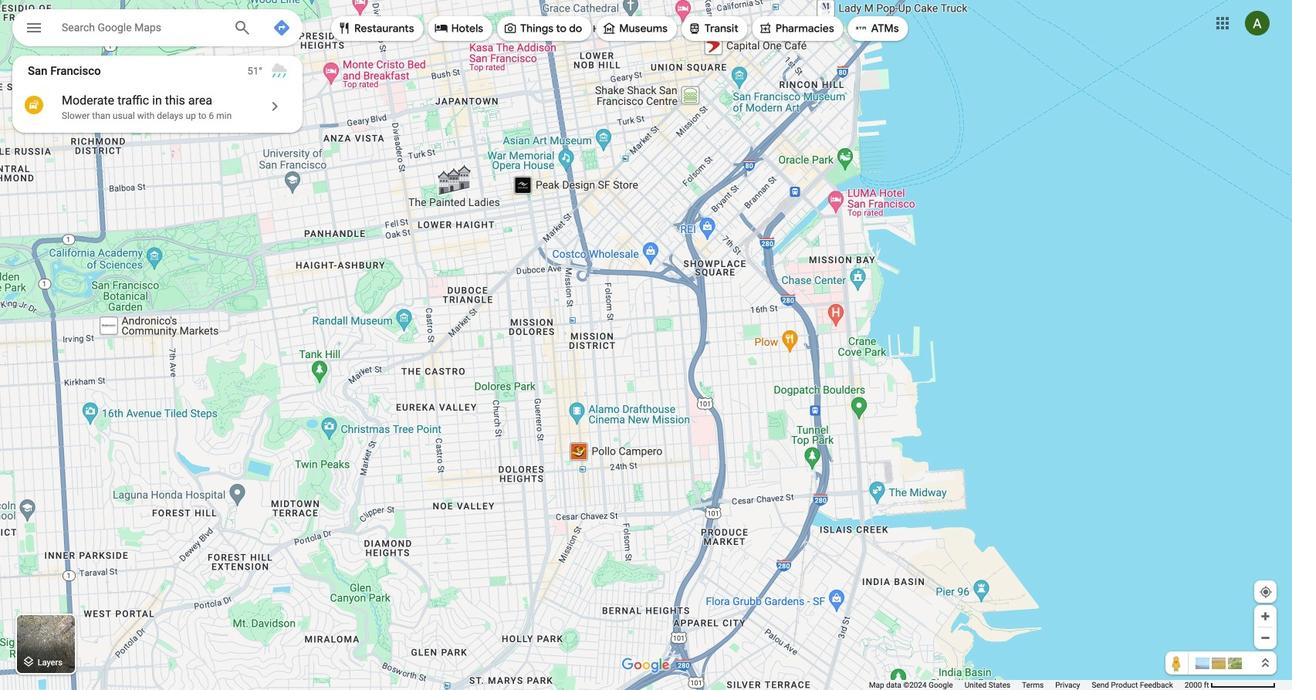 Task type: locate. For each thing, give the bounding box(es) containing it.
show street view coverage image
[[1166, 651, 1189, 675]]

google account: augustus odena  
(augustus@adept.ai) image
[[1245, 11, 1270, 36]]

san francisco region
[[12, 56, 303, 133]]

san francisco weather group
[[247, 56, 303, 86]]

Search Google Maps field
[[12, 9, 303, 51]]

None field
[[62, 18, 221, 36]]

none search field inside google maps element
[[12, 9, 303, 51]]

rain image
[[270, 62, 289, 80]]

google maps element
[[0, 0, 1292, 690]]

None search field
[[12, 9, 303, 51]]



Task type: vqa. For each thing, say whether or not it's contained in the screenshot.
Privacy
no



Task type: describe. For each thing, give the bounding box(es) containing it.
zoom out image
[[1260, 632, 1271, 644]]

show your location image
[[1259, 585, 1273, 599]]

zoom in image
[[1260, 611, 1271, 622]]

none field inside search google maps field
[[62, 18, 221, 36]]



